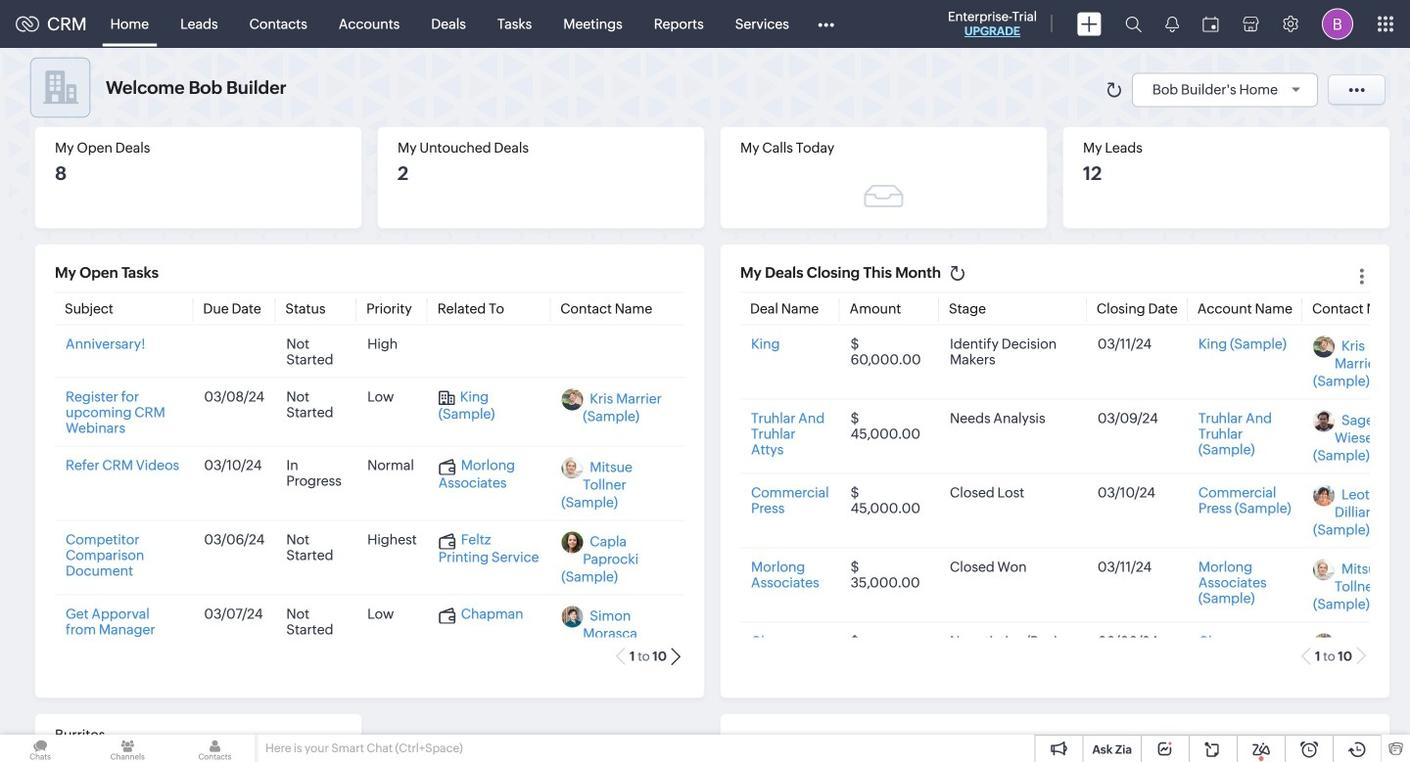 Task type: describe. For each thing, give the bounding box(es) containing it.
signals element
[[1154, 0, 1191, 48]]

Other Modules field
[[805, 8, 847, 40]]

signals image
[[1165, 16, 1179, 32]]

contacts image
[[175, 735, 255, 763]]

search element
[[1113, 0, 1154, 48]]

profile element
[[1310, 0, 1365, 47]]

logo image
[[16, 16, 39, 32]]

calendar image
[[1203, 16, 1219, 32]]



Task type: vqa. For each thing, say whether or not it's contained in the screenshot.
Compliance Settings
no



Task type: locate. For each thing, give the bounding box(es) containing it.
create menu image
[[1077, 12, 1102, 36]]

create menu element
[[1065, 0, 1113, 47]]

channels image
[[87, 735, 168, 763]]

profile image
[[1322, 8, 1353, 40]]

search image
[[1125, 16, 1142, 32]]

chats image
[[0, 735, 80, 763]]



